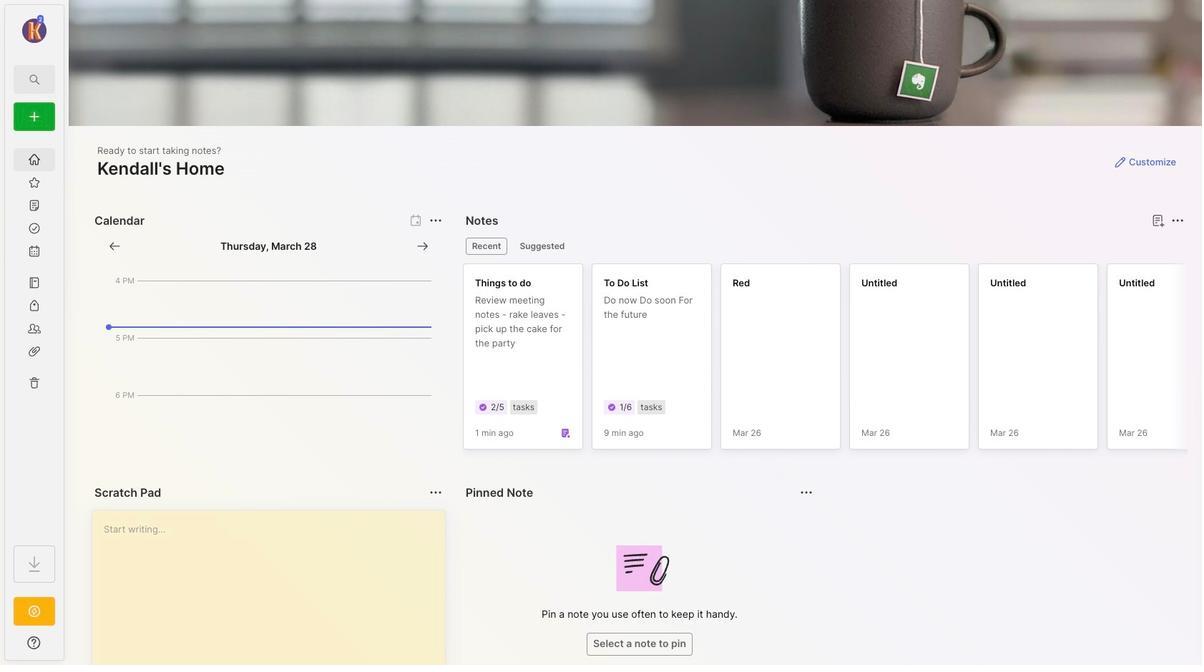 Task type: describe. For each thing, give the bounding box(es) containing it.
Start writing… text field
[[104, 511, 444, 665]]

2 more actions image from the left
[[1170, 212, 1187, 229]]

edit search image
[[26, 71, 43, 88]]

2 tab from the left
[[514, 238, 572, 255]]

main element
[[0, 0, 69, 665]]

upgrade image
[[26, 603, 43, 620]]

Account field
[[5, 14, 64, 45]]



Task type: vqa. For each thing, say whether or not it's contained in the screenshot.
Add a reminder icon
no



Task type: locate. For each thing, give the bounding box(es) containing it.
1 more actions image from the left
[[427, 212, 444, 229]]

tree
[[5, 140, 64, 533]]

click to expand image
[[63, 639, 73, 656]]

1 tab from the left
[[466, 238, 508, 255]]

0 horizontal spatial more actions image
[[427, 212, 444, 229]]

More actions field
[[426, 211, 446, 231], [1169, 211, 1189, 231], [426, 483, 446, 503]]

tree inside main element
[[5, 140, 64, 533]]

WHAT'S NEW field
[[5, 632, 64, 654]]

0 horizontal spatial tab
[[466, 238, 508, 255]]

tab list
[[466, 238, 1183, 255]]

Choose date to view field
[[220, 239, 317, 253]]

1 horizontal spatial tab
[[514, 238, 572, 255]]

tab
[[466, 238, 508, 255], [514, 238, 572, 255]]

home image
[[27, 153, 42, 167]]

more actions image
[[427, 212, 444, 229], [1170, 212, 1187, 229]]

row group
[[463, 264, 1203, 458]]

more actions image
[[427, 484, 444, 501]]

1 horizontal spatial more actions image
[[1170, 212, 1187, 229]]



